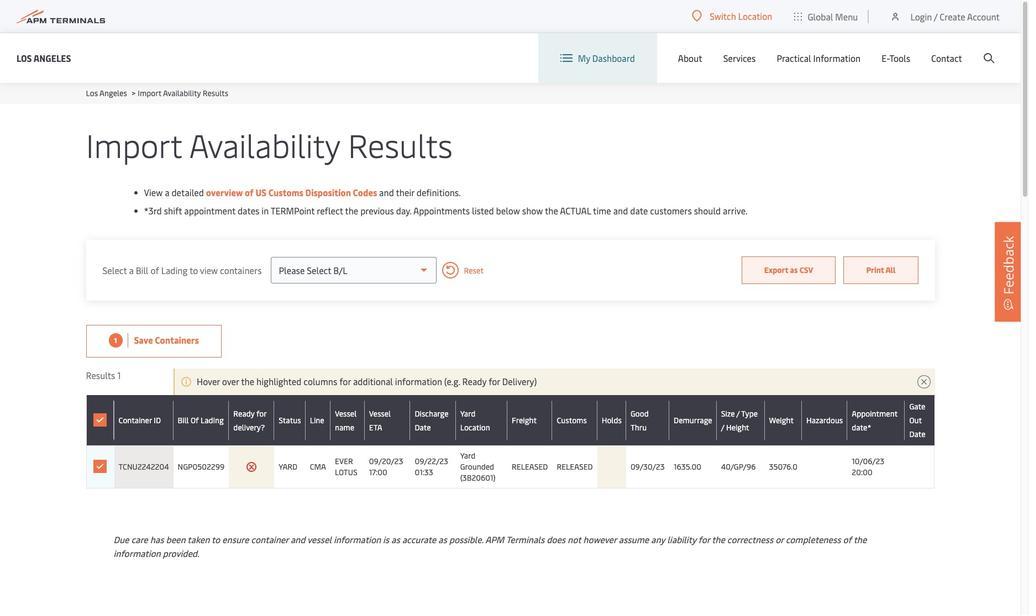 Task type: vqa. For each thing, say whether or not it's contained in the screenshot.
Codes
yes



Task type: locate. For each thing, give the bounding box(es) containing it.
1 up container
[[117, 369, 121, 382]]

los
[[17, 52, 32, 64], [86, 88, 98, 98]]

0 horizontal spatial location
[[460, 422, 490, 433]]

availability right ">"
[[163, 88, 201, 98]]

0 horizontal spatial los angeles link
[[17, 51, 71, 65]]

is
[[383, 534, 389, 546]]

and left date
[[614, 205, 628, 217]]

appointment
[[184, 205, 236, 217]]

1 horizontal spatial results
[[203, 88, 228, 98]]

1 horizontal spatial to
[[212, 534, 220, 546]]

detailed
[[172, 186, 204, 198]]

1 vertical spatial 1
[[117, 369, 121, 382]]

holds
[[602, 415, 622, 426]]

*3rd shift appointment dates in termpoint reflect the previous day. appointments listed below show the actual time and date customers should arrive.
[[144, 205, 748, 217]]

2 horizontal spatial information
[[395, 375, 442, 388]]

0 vertical spatial /
[[934, 10, 938, 22]]

location for switch
[[738, 10, 773, 22]]

name
[[335, 422, 354, 433]]

1 vertical spatial ready
[[234, 408, 255, 419]]

save containers
[[134, 334, 199, 346]]

yard
[[460, 408, 476, 419], [460, 451, 476, 461]]

1 horizontal spatial los
[[86, 88, 98, 98]]

2 vertical spatial of
[[843, 534, 852, 546]]

2 vertical spatial information
[[114, 547, 161, 560]]

0 vertical spatial los
[[17, 52, 32, 64]]

not ready image
[[246, 462, 257, 473]]

yard right discharge
[[460, 408, 476, 419]]

1 horizontal spatial los angeles link
[[86, 88, 127, 98]]

0 horizontal spatial vessel
[[335, 408, 357, 419]]

1 horizontal spatial lading
[[201, 415, 224, 426]]

1 vertical spatial customs
[[557, 415, 587, 426]]

information
[[395, 375, 442, 388], [334, 534, 381, 546], [114, 547, 161, 560]]

the left correctness
[[712, 534, 725, 546]]

09/20/23 17:00
[[369, 456, 403, 478]]

1 vertical spatial los angeles link
[[86, 88, 127, 98]]

for
[[340, 375, 351, 388], [489, 375, 500, 388], [257, 408, 267, 419], [699, 534, 710, 546]]

my dashboard button
[[561, 33, 635, 83]]

switch location
[[710, 10, 773, 22]]

reflect
[[317, 205, 343, 217]]

/ for login
[[934, 10, 938, 22]]

1 horizontal spatial ready
[[463, 375, 487, 388]]

1 horizontal spatial angeles
[[100, 88, 127, 98]]

1 vertical spatial a
[[129, 264, 134, 276]]

availability
[[163, 88, 201, 98], [189, 123, 340, 166]]

ready right the (e.g.
[[463, 375, 487, 388]]

height
[[726, 422, 750, 433]]

0 vertical spatial lading
[[161, 264, 188, 276]]

good
[[631, 408, 649, 419]]

and
[[379, 186, 394, 198], [614, 205, 628, 217], [291, 534, 305, 546]]

vessel name
[[335, 408, 357, 433]]

0 horizontal spatial information
[[114, 547, 161, 560]]

global
[[808, 10, 834, 22]]

0 horizontal spatial angeles
[[34, 52, 71, 64]]

1 horizontal spatial a
[[165, 186, 169, 198]]

thru
[[631, 422, 647, 433]]

yard inside "yard grounded (3b20601)"
[[460, 451, 476, 461]]

1 vertical spatial import
[[86, 123, 182, 166]]

angeles for los angeles
[[34, 52, 71, 64]]

ever lotus
[[335, 456, 358, 478]]

los angeles
[[17, 52, 71, 64]]

1 vertical spatial results
[[348, 123, 453, 166]]

/ right the "size"
[[737, 408, 740, 419]]

lading right of
[[201, 415, 224, 426]]

/
[[934, 10, 938, 22], [737, 408, 740, 419], [721, 422, 725, 433]]

a
[[165, 186, 169, 198], [129, 264, 134, 276]]

login / create account link
[[890, 0, 1000, 33]]

1 vertical spatial yard
[[460, 451, 476, 461]]

2 horizontal spatial of
[[843, 534, 852, 546]]

in
[[262, 205, 269, 217]]

los angeles > import availability results
[[86, 88, 228, 98]]

1 released from the left
[[512, 462, 548, 472]]

2 vertical spatial /
[[721, 422, 725, 433]]

yard up grounded
[[460, 451, 476, 461]]

the right the "completeness"
[[854, 534, 867, 546]]

date
[[415, 422, 431, 433], [910, 429, 926, 440]]

of right the "completeness"
[[843, 534, 852, 546]]

ngp0502299
[[178, 462, 225, 472]]

information left the (e.g.
[[395, 375, 442, 388]]

for right liability
[[699, 534, 710, 546]]

0 vertical spatial bill
[[136, 264, 148, 276]]

however
[[583, 534, 617, 546]]

2 as from the left
[[438, 534, 447, 546]]

0 horizontal spatial released
[[512, 462, 548, 472]]

of left us
[[245, 186, 254, 198]]

1 horizontal spatial information
[[334, 534, 381, 546]]

1 horizontal spatial 1
[[117, 369, 121, 382]]

results 1
[[86, 369, 121, 382]]

0 horizontal spatial lading
[[161, 264, 188, 276]]

of right "select"
[[151, 264, 159, 276]]

0 vertical spatial 1
[[114, 336, 117, 345]]

bill
[[136, 264, 148, 276], [178, 415, 189, 426]]

vessel
[[335, 408, 357, 419], [369, 408, 391, 419]]

/ down the "size"
[[721, 422, 725, 433]]

1 horizontal spatial released
[[557, 462, 593, 472]]

availability up us
[[189, 123, 340, 166]]

customers
[[650, 205, 692, 217]]

bill of lading
[[178, 415, 224, 426]]

/ for size
[[737, 408, 740, 419]]

import right ">"
[[138, 88, 161, 98]]

possible.
[[449, 534, 484, 546]]

vessel up eta
[[369, 408, 391, 419]]

ready up delivery?
[[234, 408, 255, 419]]

1 horizontal spatial as
[[438, 534, 447, 546]]

and left vessel
[[291, 534, 305, 546]]

been
[[166, 534, 186, 546]]

create
[[940, 10, 966, 22]]

vessel
[[307, 534, 332, 546]]

as right accurate
[[438, 534, 447, 546]]

1 left save
[[114, 336, 117, 345]]

for up delivery?
[[257, 408, 267, 419]]

2 horizontal spatial results
[[348, 123, 453, 166]]

1 vertical spatial to
[[212, 534, 220, 546]]

0 horizontal spatial a
[[129, 264, 134, 276]]

1 vertical spatial bill
[[178, 415, 189, 426]]

to inside due care has been taken to ensure container and vessel information is as accurate as possible. apm terminals does not however assume any liability for the correctness or completeness of the information provided.
[[212, 534, 220, 546]]

for right columns
[[340, 375, 351, 388]]

and left their
[[379, 186, 394, 198]]

1 horizontal spatial of
[[245, 186, 254, 198]]

1 vertical spatial /
[[737, 408, 740, 419]]

1 vertical spatial of
[[151, 264, 159, 276]]

angeles for los angeles > import availability results
[[100, 88, 127, 98]]

appointment
[[852, 408, 898, 419]]

0 horizontal spatial bill
[[136, 264, 148, 276]]

1 vessel from the left
[[335, 408, 357, 419]]

location up grounded
[[460, 422, 490, 433]]

1 horizontal spatial bill
[[178, 415, 189, 426]]

0 vertical spatial to
[[190, 264, 198, 276]]

0 vertical spatial los angeles link
[[17, 51, 71, 65]]

codes
[[353, 186, 377, 198]]

2 horizontal spatial /
[[934, 10, 938, 22]]

1 horizontal spatial and
[[379, 186, 394, 198]]

bill right "select"
[[136, 264, 148, 276]]

line
[[310, 415, 324, 426]]

yard for yard grounded (3b20601)
[[460, 451, 476, 461]]

date
[[630, 205, 648, 217]]

0 horizontal spatial ready
[[234, 408, 255, 419]]

2 yard from the top
[[460, 451, 476, 461]]

0 horizontal spatial and
[[291, 534, 305, 546]]

bill left of
[[178, 415, 189, 426]]

*3rd
[[144, 205, 162, 217]]

0 horizontal spatial customs
[[269, 186, 304, 198]]

/ right login
[[934, 10, 938, 22]]

None checkbox
[[93, 414, 107, 427], [94, 461, 107, 474], [93, 414, 107, 427], [94, 461, 107, 474]]

customs
[[269, 186, 304, 198], [557, 415, 587, 426]]

eta
[[369, 422, 382, 433]]

results
[[203, 88, 228, 98], [348, 123, 453, 166], [86, 369, 115, 382]]

as
[[391, 534, 400, 546], [438, 534, 447, 546]]

1 horizontal spatial /
[[737, 408, 740, 419]]

a right view
[[165, 186, 169, 198]]

a right "select"
[[129, 264, 134, 276]]

to right taken
[[212, 534, 220, 546]]

weight
[[769, 415, 794, 426]]

id
[[154, 415, 161, 426]]

0 vertical spatial customs
[[269, 186, 304, 198]]

time
[[593, 205, 611, 217]]

1 vertical spatial angeles
[[100, 88, 127, 98]]

below
[[496, 205, 520, 217]]

0 vertical spatial yard
[[460, 408, 476, 419]]

appointments
[[414, 205, 470, 217]]

0 horizontal spatial los
[[17, 52, 32, 64]]

None checkbox
[[94, 414, 107, 427], [94, 460, 107, 473], [94, 414, 107, 427], [94, 460, 107, 473]]

2 horizontal spatial and
[[614, 205, 628, 217]]

dates
[[238, 205, 260, 217]]

arrive.
[[723, 205, 748, 217]]

0 vertical spatial location
[[738, 10, 773, 22]]

angeles
[[34, 52, 71, 64], [100, 88, 127, 98]]

the
[[345, 205, 358, 217], [545, 205, 558, 217], [241, 375, 254, 388], [712, 534, 725, 546], [854, 534, 867, 546]]

lading left view
[[161, 264, 188, 276]]

ready for delivery?
[[234, 408, 267, 433]]

customs up termpoint on the top left of the page
[[269, 186, 304, 198]]

definitions.
[[417, 186, 461, 198]]

1 vertical spatial location
[[460, 422, 490, 433]]

1 vertical spatial los
[[86, 88, 98, 98]]

ready inside ready for delivery?
[[234, 408, 255, 419]]

location right switch
[[738, 10, 773, 22]]

20:00
[[852, 467, 873, 478]]

vessel up name
[[335, 408, 357, 419]]

to left view
[[190, 264, 198, 276]]

customs left holds
[[557, 415, 587, 426]]

0 horizontal spatial date
[[415, 422, 431, 433]]

information down care
[[114, 547, 161, 560]]

vessel eta
[[369, 408, 391, 433]]

yard inside 'yard location'
[[460, 408, 476, 419]]

login / create account
[[911, 10, 1000, 22]]

date down out
[[910, 429, 926, 440]]

out
[[910, 415, 922, 426]]

a for select
[[129, 264, 134, 276]]

los angeles link
[[17, 51, 71, 65], [86, 88, 127, 98]]

date down discharge
[[415, 422, 431, 433]]

2 vertical spatial and
[[291, 534, 305, 546]]

0 horizontal spatial results
[[86, 369, 115, 382]]

1 horizontal spatial vessel
[[369, 408, 391, 419]]

their
[[396, 186, 415, 198]]

information left is
[[334, 534, 381, 546]]

for inside due care has been taken to ensure container and vessel information is as accurate as possible. apm terminals does not however assume any liability for the correctness or completeness of the information provided.
[[699, 534, 710, 546]]

of
[[245, 186, 254, 198], [151, 264, 159, 276], [843, 534, 852, 546]]

(3b20601)
[[460, 473, 496, 483]]

import down ">"
[[86, 123, 182, 166]]

the right over
[[241, 375, 254, 388]]

0 horizontal spatial as
[[391, 534, 400, 546]]

status
[[279, 415, 301, 426]]

as right is
[[391, 534, 400, 546]]

0 vertical spatial a
[[165, 186, 169, 198]]

1 horizontal spatial location
[[738, 10, 773, 22]]

assume
[[619, 534, 649, 546]]

0 vertical spatial and
[[379, 186, 394, 198]]

0 vertical spatial ready
[[463, 375, 487, 388]]

0 horizontal spatial to
[[190, 264, 198, 276]]

0 vertical spatial angeles
[[34, 52, 71, 64]]

2 vessel from the left
[[369, 408, 391, 419]]

view
[[200, 264, 218, 276]]

1 yard from the top
[[460, 408, 476, 419]]



Task type: describe. For each thing, give the bounding box(es) containing it.
size / type / height
[[721, 408, 758, 433]]

over
[[222, 375, 239, 388]]

1635.00
[[674, 462, 702, 472]]

additional
[[353, 375, 393, 388]]

discharge
[[415, 408, 449, 419]]

login
[[911, 10, 932, 22]]

import availability results
[[86, 123, 453, 166]]

completeness
[[786, 534, 841, 546]]

date inside discharge date
[[415, 422, 431, 433]]

0 horizontal spatial of
[[151, 264, 159, 276]]

good thru
[[631, 408, 649, 433]]

containers
[[220, 264, 262, 276]]

feedback
[[1000, 236, 1018, 294]]

view a detailed overview of us customs disposition codes and their definitions.
[[144, 186, 461, 198]]

account
[[968, 10, 1000, 22]]

feedback button
[[995, 222, 1023, 322]]

40/gp/96
[[721, 462, 756, 472]]

for inside ready for delivery?
[[257, 408, 267, 419]]

yard
[[279, 462, 298, 472]]

should
[[694, 205, 721, 217]]

reset
[[464, 265, 484, 276]]

1 horizontal spatial customs
[[557, 415, 587, 426]]

cma
[[310, 462, 326, 472]]

switch
[[710, 10, 736, 22]]

0 vertical spatial information
[[395, 375, 442, 388]]

contact
[[932, 52, 963, 64]]

0 horizontal spatial /
[[721, 422, 725, 433]]

hover
[[197, 375, 220, 388]]

1 horizontal spatial date
[[910, 429, 926, 440]]

and inside due care has been taken to ensure container and vessel information is as accurate as possible. apm terminals does not however assume any liability for the correctness or completeness of the information provided.
[[291, 534, 305, 546]]

due
[[114, 534, 129, 546]]

vessel for eta
[[369, 408, 391, 419]]

ever
[[335, 456, 353, 467]]

global menu button
[[784, 0, 869, 33]]

show
[[522, 205, 543, 217]]

2 vertical spatial results
[[86, 369, 115, 382]]

switch location button
[[692, 10, 773, 22]]

correctness
[[728, 534, 774, 546]]

of inside due care has been taken to ensure container and vessel information is as accurate as possible. apm terminals does not however assume any liability for the correctness or completeness of the information provided.
[[843, 534, 852, 546]]

day.
[[396, 205, 412, 217]]

delivery?
[[234, 422, 265, 433]]

save
[[134, 334, 153, 346]]

10/06/23
[[852, 456, 885, 467]]

overview
[[206, 186, 243, 198]]

vessel for name
[[335, 408, 357, 419]]

hazardous
[[807, 415, 843, 426]]

view
[[144, 186, 163, 198]]

1 vertical spatial information
[[334, 534, 381, 546]]

09/30/23
[[631, 462, 665, 472]]

apm
[[486, 534, 504, 546]]

dashboard
[[593, 52, 635, 64]]

previous
[[361, 205, 394, 217]]

the right show
[[545, 205, 558, 217]]

menu
[[836, 10, 858, 22]]

lotus
[[335, 467, 358, 478]]

2 released from the left
[[557, 462, 593, 472]]

0 vertical spatial results
[[203, 88, 228, 98]]

select
[[103, 264, 127, 276]]

select a bill of lading to view containers
[[103, 264, 262, 276]]

care
[[131, 534, 148, 546]]

yard for yard location
[[460, 408, 476, 419]]

has
[[150, 534, 164, 546]]

for left delivery)
[[489, 375, 500, 388]]

columns
[[304, 375, 337, 388]]

0 vertical spatial availability
[[163, 88, 201, 98]]

yard location
[[460, 408, 490, 433]]

my dashboard
[[578, 52, 635, 64]]

1 vertical spatial and
[[614, 205, 628, 217]]

09/22/23
[[415, 456, 448, 467]]

10/06/23 20:00
[[852, 456, 885, 478]]

demurrage
[[674, 415, 713, 426]]

the right reflect at left
[[345, 205, 358, 217]]

(e.g.
[[444, 375, 460, 388]]

0 horizontal spatial 1
[[114, 336, 117, 345]]

my
[[578, 52, 590, 64]]

shift
[[164, 205, 182, 217]]

1 vertical spatial availability
[[189, 123, 340, 166]]

17:00
[[369, 467, 387, 478]]

does
[[547, 534, 566, 546]]

reset button
[[437, 262, 484, 279]]

type
[[742, 408, 758, 419]]

0 vertical spatial of
[[245, 186, 254, 198]]

container
[[251, 534, 289, 546]]

a for view
[[165, 186, 169, 198]]

actual
[[560, 205, 591, 217]]

disposition
[[305, 186, 351, 198]]

taken
[[187, 534, 210, 546]]

accurate
[[402, 534, 436, 546]]

to for lading
[[190, 264, 198, 276]]

location for yard
[[460, 422, 490, 433]]

los for los angeles
[[17, 52, 32, 64]]

1 vertical spatial lading
[[201, 415, 224, 426]]

0 vertical spatial import
[[138, 88, 161, 98]]

freight
[[512, 415, 537, 426]]

1 as from the left
[[391, 534, 400, 546]]

ensure
[[222, 534, 249, 546]]

to for taken
[[212, 534, 220, 546]]

overview of us customs disposition codes link
[[206, 186, 377, 198]]

date*
[[852, 422, 872, 433]]

los for los angeles > import availability results
[[86, 88, 98, 98]]

grounded
[[460, 462, 494, 472]]

listed
[[472, 205, 494, 217]]

yard grounded (3b20601)
[[460, 451, 496, 483]]



